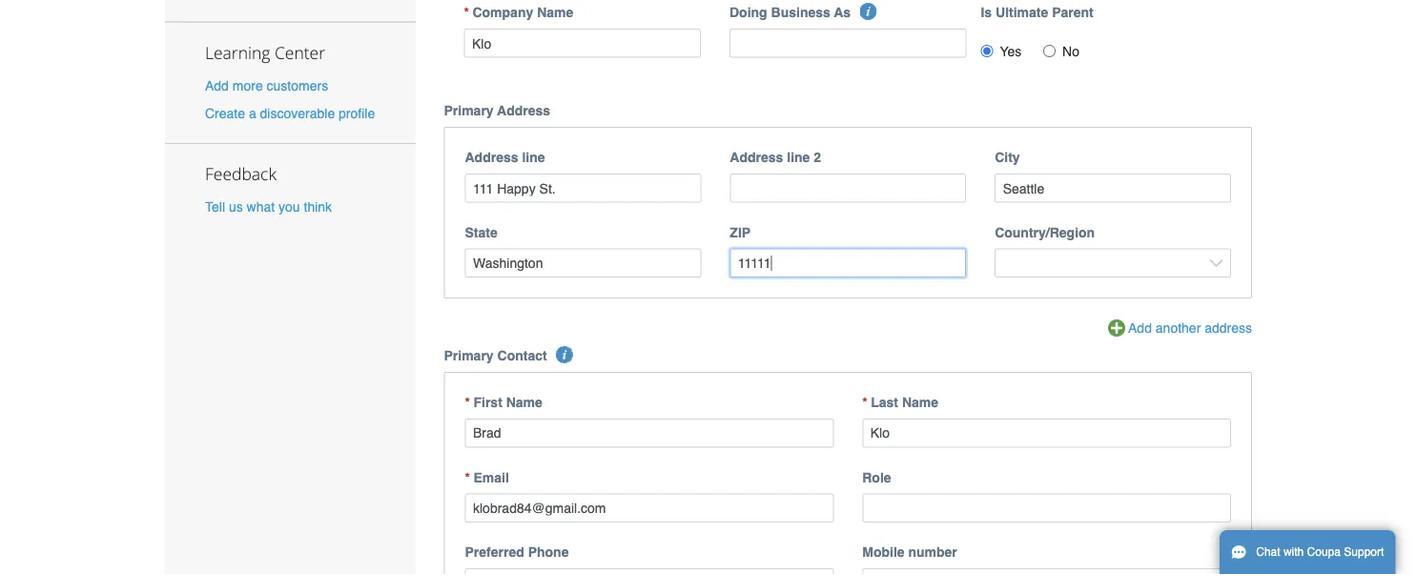 Task type: vqa. For each thing, say whether or not it's contained in the screenshot.
top Add
yes



Task type: locate. For each thing, give the bounding box(es) containing it.
additional information image
[[860, 3, 877, 20], [556, 346, 573, 363]]

0 vertical spatial primary
[[444, 103, 494, 118]]

* left first
[[465, 395, 470, 410]]

name right company
[[537, 5, 574, 20]]

None text field
[[465, 419, 834, 448]]

with
[[1284, 546, 1304, 559]]

as
[[834, 5, 851, 20]]

address left 2
[[730, 150, 784, 165]]

add more customers link
[[205, 78, 328, 93]]

profile
[[339, 106, 375, 121]]

* for * company name
[[464, 5, 469, 20]]

country/region
[[995, 225, 1095, 240]]

a
[[249, 106, 256, 121]]

primary up first
[[444, 348, 494, 363]]

address
[[1205, 321, 1253, 336]]

address down primary address
[[465, 150, 519, 165]]

* left company
[[464, 5, 469, 20]]

name for * company name
[[537, 5, 574, 20]]

add inside button
[[1129, 321, 1152, 336]]

line
[[522, 150, 545, 165], [787, 150, 810, 165]]

add for add more customers
[[205, 78, 229, 93]]

None text field
[[464, 29, 701, 58], [863, 419, 1232, 448], [465, 494, 834, 523], [464, 29, 701, 58], [863, 419, 1232, 448], [465, 494, 834, 523]]

another
[[1156, 321, 1201, 336]]

parent
[[1052, 5, 1094, 20]]

line for address line 2
[[787, 150, 810, 165]]

tell us what you think button
[[205, 197, 332, 216]]

customers
[[267, 78, 328, 93]]

name for * first name
[[506, 395, 543, 410]]

1 horizontal spatial additional information image
[[860, 3, 877, 20]]

2 primary from the top
[[444, 348, 494, 363]]

address
[[497, 103, 550, 118], [465, 150, 519, 165], [730, 150, 784, 165]]

None radio
[[1044, 45, 1056, 57]]

add
[[205, 78, 229, 93], [1129, 321, 1152, 336]]

Role text field
[[863, 494, 1232, 523]]

discoverable
[[260, 106, 335, 121]]

last
[[871, 395, 899, 410]]

2 line from the left
[[787, 150, 810, 165]]

None radio
[[981, 45, 994, 57]]

add left another
[[1129, 321, 1152, 336]]

tell
[[205, 199, 225, 214]]

1 vertical spatial primary
[[444, 348, 494, 363]]

* left last
[[863, 395, 868, 410]]

Address line 2 text field
[[730, 174, 967, 203]]

more
[[233, 78, 263, 93]]

0 horizontal spatial add
[[205, 78, 229, 93]]

name right last
[[902, 395, 939, 410]]

preferred
[[465, 545, 524, 560]]

name
[[537, 5, 574, 20], [506, 395, 543, 410], [902, 395, 939, 410]]

1 vertical spatial additional information image
[[556, 346, 573, 363]]

1 primary from the top
[[444, 103, 494, 118]]

2
[[814, 150, 821, 165]]

zip
[[730, 225, 751, 240]]

learning
[[205, 41, 270, 63]]

0 vertical spatial additional information image
[[860, 3, 877, 20]]

business
[[771, 5, 831, 20]]

primary
[[444, 103, 494, 118], [444, 348, 494, 363]]

line up the address line text field
[[522, 150, 545, 165]]

1 horizontal spatial line
[[787, 150, 810, 165]]

primary for primary contact
[[444, 348, 494, 363]]

*
[[464, 5, 469, 20], [465, 395, 470, 410], [863, 395, 868, 410], [465, 470, 470, 485]]

think
[[304, 199, 332, 214]]

doing business as
[[730, 5, 851, 20]]

0 horizontal spatial additional information image
[[556, 346, 573, 363]]

1 horizontal spatial add
[[1129, 321, 1152, 336]]

feedback
[[205, 162, 277, 185]]

additional information image right contact
[[556, 346, 573, 363]]

City text field
[[995, 174, 1232, 203]]

0 vertical spatial add
[[205, 78, 229, 93]]

* last name
[[863, 395, 939, 410]]

primary contact
[[444, 348, 547, 363]]

is ultimate parent
[[981, 5, 1094, 20]]

name right first
[[506, 395, 543, 410]]

additional information image right as
[[860, 3, 877, 20]]

* left email
[[465, 470, 470, 485]]

1 line from the left
[[522, 150, 545, 165]]

line left 2
[[787, 150, 810, 165]]

add up create
[[205, 78, 229, 93]]

0 horizontal spatial line
[[522, 150, 545, 165]]

primary up address line
[[444, 103, 494, 118]]

1 vertical spatial add
[[1129, 321, 1152, 336]]

company
[[473, 5, 533, 20]]

email
[[474, 470, 509, 485]]

* for * email
[[465, 470, 470, 485]]



Task type: describe. For each thing, give the bounding box(es) containing it.
what
[[247, 199, 275, 214]]

primary address
[[444, 103, 550, 118]]

address line
[[465, 150, 545, 165]]

name for * last name
[[902, 395, 939, 410]]

support
[[1344, 546, 1385, 559]]

phone
[[528, 545, 569, 560]]

us
[[229, 199, 243, 214]]

line for address line
[[522, 150, 545, 165]]

Mobile number text field
[[863, 569, 1232, 574]]

center
[[275, 41, 325, 63]]

coupa
[[1308, 546, 1341, 559]]

mobile number
[[863, 545, 958, 560]]

add more customers
[[205, 78, 328, 93]]

address for address line 2
[[730, 150, 784, 165]]

contact
[[498, 348, 547, 363]]

you
[[279, 199, 300, 214]]

create
[[205, 106, 245, 121]]

chat with coupa support
[[1257, 546, 1385, 559]]

additional information image for doing business as
[[860, 3, 877, 20]]

* for * first name
[[465, 395, 470, 410]]

primary for primary address
[[444, 103, 494, 118]]

number
[[909, 545, 958, 560]]

ultimate
[[996, 5, 1049, 20]]

* company name
[[464, 5, 574, 20]]

doing
[[730, 5, 768, 20]]

is
[[981, 5, 992, 20]]

mobile
[[863, 545, 905, 560]]

add for add another address
[[1129, 321, 1152, 336]]

role
[[863, 470, 892, 485]]

* for * last name
[[863, 395, 868, 410]]

chat with coupa support button
[[1220, 530, 1396, 574]]

add another address button
[[1109, 319, 1253, 340]]

create a discoverable profile
[[205, 106, 375, 121]]

* email
[[465, 470, 509, 485]]

State text field
[[465, 249, 701, 278]]

tell us what you think
[[205, 199, 332, 214]]

chat
[[1257, 546, 1281, 559]]

yes
[[1000, 44, 1022, 59]]

first
[[474, 395, 503, 410]]

add another address
[[1129, 321, 1253, 336]]

create a discoverable profile link
[[205, 106, 375, 121]]

address for address line
[[465, 150, 519, 165]]

city
[[995, 150, 1020, 165]]

state
[[465, 225, 498, 240]]

additional information image for primary contact
[[556, 346, 573, 363]]

no
[[1063, 44, 1080, 59]]

address up address line
[[497, 103, 550, 118]]

* first name
[[465, 395, 543, 410]]

Address line text field
[[465, 174, 701, 203]]

learning center
[[205, 41, 325, 63]]

address line 2
[[730, 150, 821, 165]]

preferred phone
[[465, 545, 569, 560]]

ZIP text field
[[730, 249, 967, 278]]

Doing Business As text field
[[730, 29, 967, 58]]



